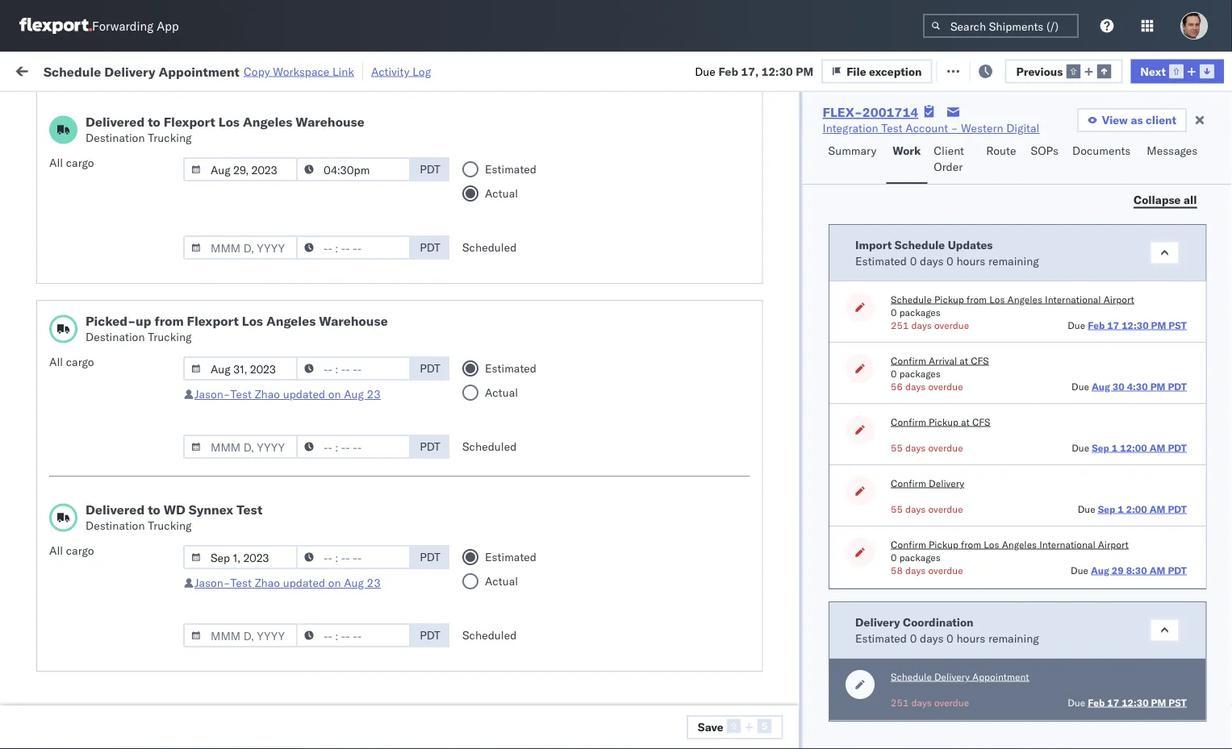 Task type: locate. For each thing, give the bounding box(es) containing it.
segu6076363
[[956, 707, 1035, 721]]

ca for schedule pickup from los angeles, ca link corresponding to schedule pickup from los angeles, ca button for test123
[[37, 289, 52, 303]]

jason-test zhao updated on aug 23 button for los
[[195, 387, 381, 402]]

2 hours from the top
[[956, 631, 985, 645]]

0 vertical spatial 251
[[891, 319, 909, 331]]

packages up 58 days overdue
[[899, 551, 941, 563]]

1 vertical spatial confirm delivery button
[[891, 477, 964, 489]]

pdt
[[420, 162, 441, 176], [420, 241, 441, 255], [420, 362, 441, 376], [1168, 380, 1187, 392], [420, 440, 441, 454], [1168, 441, 1187, 454], [1168, 503, 1187, 515], [420, 550, 441, 565], [1168, 564, 1187, 576], [420, 629, 441, 643]]

2097290 for schedule delivery appointment
[[887, 636, 936, 651]]

2150210 for 9:00 am pst, feb 25, 2023
[[887, 423, 936, 437]]

17 down the '07492792403'
[[1107, 697, 1119, 709]]

to inside delivered to flexport los angeles warehouse destination trucking
[[148, 114, 160, 130]]

next
[[1141, 64, 1166, 78]]

4 -- from the top
[[1061, 601, 1075, 615]]

1 vertical spatial 10:44
[[260, 672, 291, 686]]

flex-2001714
[[823, 104, 919, 120], [852, 139, 936, 153]]

1 vertical spatial 251 days overdue
[[891, 697, 969, 709]]

los inside picked-up from flexport los angeles warehouse destination trucking
[[242, 313, 263, 329]]

3 2, from the top
[[366, 565, 377, 579]]

1 vertical spatial 3,
[[367, 672, 378, 686]]

schedule pickup from los angeles, ca button down of
[[37, 485, 229, 519]]

demo123 left 4:30
[[1061, 388, 1115, 402]]

3 1977428 from the top
[[887, 352, 936, 366]]

actual
[[485, 186, 518, 201], [485, 386, 518, 400], [485, 575, 518, 589]]

delivered inside delivered to wd synnex test destination trucking
[[86, 502, 145, 518]]

trucking up 'clearance'
[[148, 131, 192, 145]]

upload inside the upload customs clearance documents
[[37, 166, 74, 180]]

mar for schedule pickup from amsterdam airport schiphol, haarlemmermeer, netherlands button
[[343, 672, 364, 686]]

2 upload from the top
[[37, 423, 74, 437]]

bookings for third schedule pickup from los angeles, ca button from the top of the page
[[704, 494, 751, 508]]

jason- down picked-up from flexport los angeles warehouse destination trucking
[[195, 387, 230, 402]]

3 scheduled from the top
[[462, 629, 517, 643]]

fcl for 11:59 pm pst, feb 21, 2023
[[530, 281, 550, 295]]

international inside confirm pickup from los angeles international airport 0 packages
[[1039, 538, 1095, 550]]

2 bicu1234565, from the top
[[956, 529, 1035, 544]]

1 remaining from the top
[[988, 253, 1039, 268]]

3 1911466 from the top
[[887, 565, 936, 579]]

1 vertical spatial at
[[960, 354, 968, 366]]

0 vertical spatial 3,
[[367, 636, 378, 651]]

2 vertical spatial packages
[[899, 551, 941, 563]]

58 days overdue
[[891, 564, 963, 576]]

2001714 down integration test account - western digital link at right
[[887, 139, 936, 153]]

17
[[1107, 319, 1119, 331], [1107, 697, 1119, 709]]

0 vertical spatial cfs
[[971, 354, 989, 366]]

3 -- : -- -- text field from the top
[[296, 357, 411, 381]]

mmm d, yyyy text field up synnex
[[183, 435, 298, 459]]

11:59 pm pst, mar 2, 2023
[[260, 494, 408, 508], [260, 530, 408, 544], [260, 565, 408, 579]]

flex-1977428 up 56
[[852, 352, 936, 366]]

flex-2150210 up flex-1919147
[[852, 423, 936, 437]]

ca for the confirm pickup from los angeles, ca link corresponding to 11:59 pm pst, feb 23, 2023
[[37, 324, 52, 338]]

1 vertical spatial all
[[49, 355, 63, 369]]

jason- down synnex
[[195, 576, 230, 590]]

5 ocean from the top
[[494, 565, 527, 579]]

import inside import schedule updates estimated 0 days 0 hours remaining
[[855, 237, 892, 251]]

0 vertical spatial confirm pickup from los angeles, ca link
[[37, 307, 229, 339]]

2 all cargo from the top
[[49, 355, 94, 369]]

12:00
[[260, 175, 291, 189], [260, 388, 291, 402], [1120, 441, 1147, 454]]

documents button
[[1066, 136, 1141, 184]]

1 left 2:00
[[1118, 503, 1124, 515]]

flex-2097290
[[852, 636, 936, 651], [852, 672, 936, 686]]

numbers down the container
[[956, 138, 996, 151]]

due feb 17 12:30 pm pst down the '07492792403'
[[1068, 697, 1187, 709]]

017482927423 up the due sep 1 12:00 am pdt on the bottom of page
[[1061, 423, 1145, 437]]

1 3, from the top
[[367, 636, 378, 651]]

3 flex-1911466 from the top
[[852, 565, 936, 579]]

1 otter from the left
[[599, 707, 625, 722]]

1 horizontal spatial schedule pickup from los angeles international airport button
[[891, 293, 1134, 305]]

2097290
[[887, 636, 936, 651], [887, 672, 936, 686]]

4 schedule delivery appointment link from the top
[[37, 635, 198, 651]]

1 2150210 from the top
[[887, 175, 936, 189]]

jason-test zhao updated on aug 23 button for test
[[195, 576, 381, 590]]

1 delivered from the top
[[86, 114, 145, 130]]

confirm left picked-
[[37, 308, 78, 322]]

1 2097290 from the top
[[887, 636, 936, 651]]

2 017482927423 from the top
[[1061, 423, 1145, 437]]

55 up flex-1919147
[[891, 441, 903, 454]]

2 due feb 17 12:30 pm pst from the top
[[1068, 697, 1187, 709]]

0 vertical spatial lcl
[[530, 246, 550, 260]]

1 vertical spatial confirm delivery
[[891, 477, 964, 489]]

at right arrival
[[960, 354, 968, 366]]

confirm pickup from los angeles, ca button
[[37, 307, 229, 341], [37, 343, 229, 377]]

schedule delivery appointment
[[37, 245, 198, 259], [37, 565, 198, 579], [37, 600, 198, 614], [37, 636, 198, 650], [891, 671, 1029, 683]]

file exception down search shipments (/) text field at the top right of the page
[[957, 63, 1033, 77]]

airport inside confirm pickup from los angeles international airport 0 packages
[[1098, 538, 1129, 550]]

1 vertical spatial hours
[[956, 631, 985, 645]]

251
[[891, 319, 909, 331], [891, 697, 909, 709]]

251 days overdue
[[891, 319, 969, 331], [891, 697, 969, 709]]

delivered up schedule pickup from los angeles international airport
[[86, 114, 145, 130]]

zhao for test
[[255, 576, 280, 590]]

deadline
[[260, 132, 299, 144]]

from inside "schedule pickup from los angeles international airport 0 packages"
[[967, 293, 987, 305]]

4 11:59 from the top
[[260, 494, 291, 508]]

flex-1911466 up '58'
[[852, 530, 936, 544]]

2 schedule pickup from los angeles, ca button from the top
[[37, 272, 229, 305]]

mar
[[342, 494, 363, 508], [342, 530, 363, 544], [342, 565, 363, 579], [343, 636, 364, 651], [343, 672, 364, 686]]

action
[[1177, 63, 1213, 77]]

3 bicu1234565, demu1232567 from the top
[[956, 565, 1120, 579]]

bookings test consignee for schedule pickup from los angeles, ca button associated with --
[[704, 530, 832, 544]]

0 horizontal spatial schedule pickup from los angeles international airport button
[[37, 130, 229, 163]]

1 55 days overdue from the top
[[891, 441, 963, 454]]

2 fcl from the top
[[530, 388, 550, 402]]

pickup inside confirm pickup at cfs button
[[929, 416, 958, 428]]

1 1977428 from the top
[[887, 210, 936, 224]]

updated for los
[[283, 387, 325, 402]]

0 vertical spatial 55
[[891, 441, 903, 454]]

2150210
[[887, 175, 936, 189], [887, 423, 936, 437]]

all for delivered to flexport los angeles warehouse
[[49, 156, 63, 170]]

on for picked-up from flexport los angeles warehouse
[[328, 387, 341, 402]]

017482927423 down mawb1234
[[1061, 175, 1145, 189]]

trucking inside picked-up from flexport los angeles warehouse destination trucking
[[148, 330, 192, 344]]

1 vertical spatial lcl
[[530, 352, 550, 366]]

6 schedule pickup from los angeles, ca link from the top
[[37, 698, 229, 730]]

packages inside "schedule pickup from los angeles international airport 0 packages"
[[899, 306, 941, 318]]

angeles inside "schedule pickup from los angeles international airport 0 packages"
[[1007, 293, 1042, 305]]

0 vertical spatial scheduled
[[462, 241, 517, 255]]

0 horizontal spatial numbers
[[956, 138, 996, 151]]

3 honeywell - test account from the top
[[704, 352, 837, 366]]

mbl/mawb numbers button
[[1052, 128, 1232, 144]]

from inside picked-up from flexport los angeles warehouse destination trucking
[[154, 313, 184, 329]]

0 vertical spatial 23
[[367, 387, 381, 402]]

9:30
[[260, 352, 284, 366]]

2 updated from the top
[[283, 576, 325, 590]]

on for delivered to wd synnex test
[[328, 576, 341, 590]]

international inside "schedule pickup from los angeles international airport 0 packages"
[[1045, 293, 1101, 305]]

0 vertical spatial 1977428
[[887, 210, 936, 224]]

documents inside the upload customs clearance documents
[[37, 182, 96, 196]]

cfs down confirm arrival at cfs 0 packages
[[972, 416, 990, 428]]

flex-1977428 down the work button
[[852, 210, 936, 224]]

resize handle column header
[[231, 125, 250, 750], [410, 125, 429, 750], [466, 125, 486, 750], [571, 125, 591, 750], [676, 125, 696, 750], [799, 125, 818, 750], [928, 125, 948, 750], [1033, 125, 1052, 750], [1203, 125, 1223, 750]]

0 vertical spatial feb 17 12:30 pm pst button
[[1088, 319, 1187, 331]]

ocean for 9:30 am pst, feb 24, 2023
[[494, 352, 527, 366]]

7:30
[[260, 246, 284, 260]]

1 vertical spatial 12:00
[[260, 388, 291, 402]]

2 1977428 from the top
[[887, 246, 936, 260]]

0 vertical spatial flexport
[[164, 114, 215, 130]]

ocean fcl
[[494, 281, 550, 295], [494, 388, 550, 402], [494, 565, 550, 579]]

test123
[[1061, 281, 1108, 295]]

flex-2060357 button
[[826, 703, 939, 726], [826, 703, 939, 726]]

confirm delivery button
[[37, 386, 123, 404], [891, 477, 964, 489]]

2 vertical spatial at
[[961, 416, 970, 428]]

2 vertical spatial on
[[328, 576, 341, 590]]

confirm up '58'
[[891, 538, 926, 550]]

numbers inside container numbers
[[956, 138, 996, 151]]

flex-1911408 for 12:00 am pst, feb 25, 2023
[[852, 388, 936, 402]]

1977428 up import schedule updates estimated 0 days 0 hours remaining
[[887, 210, 936, 224]]

container numbers button
[[948, 122, 1036, 151]]

1 trucking from the top
[[148, 131, 192, 145]]

confirm delivery button up the proof
[[37, 386, 123, 404]]

to up schedule pickup from los angeles international airport
[[148, 114, 160, 130]]

los inside delivered to flexport los angeles warehouse destination trucking
[[219, 114, 240, 130]]

2 mmm d, yyyy text field from the top
[[183, 357, 298, 381]]

schedule pickup from los angeles, ca link for schedule pickup from los angeles, ca button associated with flxt00001977428a
[[37, 201, 229, 233]]

demu1232567 down 29
[[1038, 600, 1120, 615]]

upload
[[37, 166, 74, 180], [37, 423, 74, 437]]

2,
[[366, 494, 377, 508], [366, 530, 377, 544], [366, 565, 377, 579]]

demu1232567 up arrival
[[956, 316, 1038, 331]]

airport inside schedule pickup from los angeles international airport
[[105, 146, 141, 161]]

Search Shipments (/) text field
[[923, 14, 1079, 38]]

2150210 down order
[[887, 175, 936, 189]]

2 honeywell from the top
[[704, 246, 757, 260]]

0 vertical spatial flex-2097290
[[852, 636, 936, 651]]

2150210 up 1919147
[[887, 423, 936, 437]]

1 down 30
[[1112, 441, 1118, 454]]

flexport
[[164, 114, 215, 130], [187, 313, 239, 329]]

1 mmm d, yyyy text field from the top
[[183, 157, 298, 182]]

activity log
[[371, 64, 431, 78]]

2 3, from the top
[[367, 672, 378, 686]]

1977428 for 9:30 am pst, feb 24, 2023
[[887, 352, 936, 366]]

2097290 down coordination
[[887, 636, 936, 651]]

estimated inside import schedule updates estimated 0 days 0 hours remaining
[[855, 253, 907, 268]]

3 ocean fcl from the top
[[494, 565, 550, 579]]

cfs
[[971, 354, 989, 366], [972, 416, 990, 428]]

overdue down confirm arrival at cfs 0 packages
[[928, 380, 963, 392]]

schedule delivery appointment for 10:44
[[37, 636, 198, 650]]

12:00 up 9:00
[[260, 388, 291, 402]]

1911466 up coordination
[[887, 565, 936, 579]]

pst, for schedule delivery appointment button associated with 10:44 am pst, mar 3, 2023
[[316, 636, 340, 651]]

0 horizontal spatial confirm delivery
[[37, 387, 123, 401]]

2 lcl from the top
[[530, 352, 550, 366]]

1 updated from the top
[[283, 387, 325, 402]]

schedule pickup from los angeles international airport button up 'clearance'
[[37, 130, 229, 163]]

bookings for confirm pickup from los angeles, ca 'button' associated with 11:59 pm pst, feb 23, 2023
[[704, 317, 751, 331]]

bicu1234565, up confirm pickup from los angeles international airport button
[[956, 494, 1035, 508]]

2 pst from the top
[[1169, 697, 1187, 709]]

1 vertical spatial 17
[[1107, 697, 1119, 709]]

packages inside confirm pickup from los angeles international airport 0 packages
[[899, 551, 941, 563]]

2, for third schedule pickup from los angeles, ca button from the top of the page
[[366, 494, 377, 508]]

feb 17 12:30 pm pst button up 4:30
[[1088, 319, 1187, 331]]

3 fcl from the top
[[530, 565, 550, 579]]

2 otter from the left
[[704, 707, 730, 722]]

25,
[[366, 388, 383, 402], [359, 423, 376, 437]]

destination inside picked-up from flexport los angeles warehouse destination trucking
[[86, 330, 145, 344]]

1 vertical spatial to
[[148, 502, 160, 518]]

flex-1911408
[[852, 317, 936, 331], [852, 388, 936, 402]]

1 horizontal spatial work
[[893, 144, 921, 158]]

1 flex-2150210 from the top
[[852, 175, 936, 189]]

pickup inside "schedule pickup from los angeles international airport 0 packages"
[[934, 293, 964, 305]]

overdue right '58'
[[928, 564, 963, 576]]

flex-
[[823, 104, 863, 120], [852, 139, 887, 153], [852, 175, 887, 189], [852, 210, 887, 224], [852, 246, 887, 260], [852, 281, 887, 295], [852, 317, 887, 331], [852, 352, 887, 366], [852, 388, 887, 402], [852, 423, 887, 437], [852, 459, 887, 473], [852, 494, 887, 508], [852, 530, 887, 544], [852, 565, 887, 579], [852, 601, 887, 615], [852, 636, 887, 651], [852, 672, 887, 686], [852, 707, 887, 722]]

2 jason-test zhao updated on aug 23 from the top
[[195, 576, 381, 590]]

55 down flex-1919147
[[891, 503, 903, 515]]

test inside delivered to wd synnex test destination trucking
[[237, 502, 262, 518]]

23 for delivered to wd synnex test
[[367, 576, 381, 590]]

5 schedule pickup from los angeles, ca link from the top
[[37, 520, 229, 552]]

flex-2097290 for schedule delivery appointment
[[852, 636, 936, 651]]

to for flexport
[[148, 114, 160, 130]]

days down coordination
[[920, 631, 943, 645]]

file up flex-2001714 link
[[847, 64, 867, 78]]

flex-2001714 down integration test account - western digital link at right
[[852, 139, 936, 153]]

2 flex-2097290 from the top
[[852, 672, 936, 686]]

work inside "button"
[[175, 63, 203, 77]]

25, for 12:00 am pst, feb 25, 2023
[[366, 388, 383, 402]]

lcl for 9:30 am pst, feb 24, 2023
[[530, 352, 550, 366]]

1 vertical spatial due feb 17 12:30 pm pst
[[1068, 697, 1187, 709]]

3 ca from the top
[[37, 324, 52, 338]]

0 vertical spatial flex-1977428
[[852, 210, 936, 224]]

0 inside "schedule pickup from los angeles international airport 0 packages"
[[891, 306, 897, 318]]

1 vertical spatial import
[[855, 237, 892, 251]]

all cargo for picked-up from flexport los angeles warehouse
[[49, 355, 94, 369]]

bicu1234565, down confirm pickup from los angeles international airport 0 packages
[[956, 565, 1035, 579]]

at down 56 days overdue
[[961, 416, 970, 428]]

0 vertical spatial fcl
[[530, 281, 550, 295]]

1911408 down 1891264
[[887, 317, 936, 331]]

3 all cargo from the top
[[49, 544, 94, 558]]

on
[[395, 63, 407, 77], [328, 387, 341, 402], [328, 576, 341, 590]]

days up 1891264
[[920, 253, 943, 268]]

delivered to flexport los angeles warehouse destination trucking
[[86, 114, 365, 145]]

0 vertical spatial upload
[[37, 166, 74, 180]]

confirm for confirm delivery link
[[37, 387, 78, 401]]

flex-1977428 for 9:30 am pst, feb 24, 2023
[[852, 352, 936, 366]]

aug 29 8:30 am pdt button
[[1091, 564, 1187, 576]]

3 resize handle column header from the left
[[466, 125, 486, 750]]

pst, for schedule pickup from los angeles, ca button for test123
[[315, 281, 339, 295]]

2 10:44 am pst, mar 3, 2023 from the top
[[260, 672, 408, 686]]

flex-1911408 for 11:59 pm pst, feb 23, 2023
[[852, 317, 936, 331]]

ocean lcl for 9:30 am pst, feb 24, 2023
[[494, 352, 550, 366]]

2 vertical spatial actual
[[485, 575, 518, 589]]

1 for 2:00
[[1118, 503, 1124, 515]]

2 remaining from the top
[[988, 631, 1039, 645]]

1 bicu1234565, demu1232567 from the top
[[956, 494, 1120, 508]]

bicu1234565,
[[956, 494, 1035, 508], [956, 529, 1035, 544], [956, 565, 1035, 579], [956, 600, 1035, 615]]

account
[[906, 121, 948, 135], [682, 175, 724, 189], [787, 175, 829, 189], [794, 210, 837, 224], [794, 246, 837, 260], [794, 352, 837, 366], [682, 423, 724, 437], [787, 423, 829, 437], [711, 707, 754, 722]]

estimated for delivered to wd synnex test
[[485, 550, 537, 565]]

bookings test consignee for confirm pickup from los angeles, ca 'button' associated with 11:59 pm pst, feb 23, 2023
[[704, 317, 832, 331]]

import inside "button"
[[136, 63, 172, 77]]

2 2150210 from the top
[[887, 423, 936, 437]]

cfs right arrival
[[971, 354, 989, 366]]

9 resize handle column header from the left
[[1203, 125, 1223, 750]]

1 flex-1911466 from the top
[[852, 494, 936, 508]]

updated
[[283, 387, 325, 402], [283, 576, 325, 590]]

0 vertical spatial 1
[[1112, 441, 1118, 454]]

1 jason-test zhao updated on aug 23 from the top
[[195, 387, 381, 402]]

pst up aug 30 4:30 pm pdt button
[[1169, 319, 1187, 331]]

angeles inside schedule pickup from los angeles international airport
[[173, 130, 214, 144]]

0 vertical spatial 2,
[[366, 494, 377, 508]]

0 vertical spatial 17,
[[741, 64, 759, 78]]

at inside button
[[961, 416, 970, 428]]

feb for 11:59 pm pst, feb 21, 2023
[[342, 281, 362, 295]]

messages
[[1147, 144, 1198, 158]]

confirm
[[37, 308, 78, 322], [37, 343, 78, 358], [891, 354, 926, 366], [37, 387, 78, 401], [891, 416, 926, 428], [891, 477, 926, 489], [891, 538, 926, 550]]

confirm for right the confirm delivery button
[[891, 477, 926, 489]]

bookings test consignee for schedule pickup from los angeles, ca button for test123
[[704, 281, 832, 295]]

2 maeu1234567 from the top
[[956, 245, 1037, 259]]

-- left 29
[[1061, 565, 1075, 579]]

at inside confirm arrival at cfs 0 packages
[[960, 354, 968, 366]]

1 2, from the top
[[366, 494, 377, 508]]

0 vertical spatial destination
[[86, 131, 145, 145]]

-- : -- -- text field
[[296, 157, 411, 182], [296, 236, 411, 260], [296, 357, 411, 381], [296, 546, 411, 570]]

0 horizontal spatial 17,
[[365, 139, 382, 153]]

21, for 11:59 pm pst, feb 21, 2023
[[365, 281, 382, 295]]

2001714
[[863, 104, 919, 120], [887, 139, 936, 153]]

1891264
[[887, 281, 936, 295]]

1 vertical spatial remaining
[[988, 631, 1039, 645]]

1 horizontal spatial 17,
[[741, 64, 759, 78]]

flex-2097290 up "flex-2060357"
[[852, 672, 936, 686]]

confirm pickup from los angeles, ca for 9:30
[[37, 343, 211, 374]]

honeywell - test account
[[704, 210, 837, 224], [704, 246, 837, 260], [704, 352, 837, 366]]

5 ca from the top
[[37, 466, 52, 480]]

ocean fcl for 11:59 pm pst, feb 21, 2023
[[494, 281, 550, 295]]

consignee
[[673, 281, 728, 295], [778, 281, 832, 295], [778, 317, 832, 331], [778, 388, 832, 402], [778, 459, 832, 473], [778, 494, 832, 508], [778, 530, 832, 544], [778, 565, 832, 579], [778, 601, 832, 615]]

-- : -- -- text field
[[296, 435, 411, 459], [296, 624, 411, 648]]

0 vertical spatial 11:59 pm pst, mar 2, 2023
[[260, 494, 408, 508]]

1 vertical spatial 2150210
[[887, 423, 936, 437]]

0 vertical spatial 2150210
[[887, 175, 936, 189]]

exception up flex-2001714 link
[[869, 64, 922, 78]]

1 for 12:00
[[1112, 441, 1118, 454]]

2 vertical spatial flex-1977428
[[852, 352, 936, 366]]

honeywell - test account for 9:30 am pst, feb 24, 2023
[[704, 352, 837, 366]]

to inside delivered to wd synnex test destination trucking
[[148, 502, 160, 518]]

schedule delivery appointment link
[[37, 244, 198, 260], [37, 564, 198, 580], [37, 599, 198, 615], [37, 635, 198, 651]]

0 vertical spatial flex-1911408
[[852, 317, 936, 331]]

2 all from the top
[[49, 355, 63, 369]]

estimated inside delivery coordination estimated 0 days 0 hours remaining
[[855, 631, 907, 645]]

air for documents
[[494, 175, 509, 189]]

0 vertical spatial warehouse
[[296, 114, 365, 130]]

2 cargo from the top
[[66, 355, 94, 369]]

warehouse inside delivered to flexport los angeles warehouse destination trucking
[[296, 114, 365, 130]]

angeles inside confirm pickup from los angeles international airport 0 packages
[[1002, 538, 1037, 550]]

1 10:44 am pst, mar 3, 2023 from the top
[[260, 636, 408, 651]]

flex-1911408 down flex-1891264 on the top
[[852, 317, 936, 331]]

0 vertical spatial confirm delivery button
[[37, 386, 123, 404]]

2 vertical spatial all
[[49, 544, 63, 558]]

confirm down 56
[[891, 416, 926, 428]]

airport inside "schedule pickup from los angeles international airport 0 packages"
[[1103, 293, 1134, 305]]

--
[[1061, 459, 1075, 473], [1061, 530, 1075, 544], [1061, 565, 1075, 579], [1061, 601, 1075, 615]]

maeu1234567 for 7:30 pm pst, feb 21, 2023
[[956, 245, 1037, 259]]

pst,
[[315, 139, 339, 153], [315, 175, 339, 189], [308, 246, 332, 260], [315, 281, 339, 295], [315, 317, 339, 331], [309, 352, 333, 366], [316, 388, 340, 402], [309, 423, 333, 437], [315, 459, 339, 473], [315, 494, 339, 508], [315, 530, 339, 544], [315, 565, 339, 579], [316, 636, 340, 651], [316, 672, 340, 686]]

import down app at the left top of the page
[[136, 63, 172, 77]]

hours down updates
[[956, 253, 985, 268]]

1 vertical spatial flexport
[[187, 313, 239, 329]]

numbers down "view as client" at the right top of the page
[[1119, 132, 1159, 144]]

17 down test123
[[1107, 319, 1119, 331]]

destination
[[86, 131, 145, 145], [86, 330, 145, 344], [86, 519, 145, 533]]

packages inside confirm arrival at cfs 0 packages
[[899, 367, 941, 379]]

1 horizontal spatial otter
[[704, 707, 730, 722]]

upload left the proof
[[37, 423, 74, 437]]

demu1232567
[[956, 316, 1038, 331], [956, 387, 1038, 402], [1038, 494, 1120, 508], [1038, 529, 1120, 544], [1038, 565, 1120, 579], [1038, 600, 1120, 615]]

1 packages from the top
[[899, 306, 941, 318]]

mbl/mawb numbers
[[1061, 132, 1159, 144]]

bicu1234565, for schedule delivery appointment button associated with 11:59 pm pst, mar 2, 2023
[[956, 565, 1035, 579]]

confirm for the confirm pickup from los angeles, ca link corresponding to 11:59 pm pst, feb 23, 2023
[[37, 308, 78, 322]]

flex-2001714 link
[[823, 104, 919, 120]]

1
[[1112, 441, 1118, 454], [1118, 503, 1124, 515]]

2, for schedule delivery appointment button associated with 11:59 pm pst, mar 2, 2023
[[366, 565, 377, 579]]

feb for 12:00 pm pst, feb 20, 2023
[[342, 175, 362, 189]]

at left risk
[[320, 63, 330, 77]]

pst, for schedule pickup from amsterdam airport schiphol, haarlemmermeer, netherlands button
[[316, 672, 340, 686]]

confirm up 56
[[891, 354, 926, 366]]

27,
[[365, 459, 382, 473]]

1 confirm pickup from los angeles, ca from the top
[[37, 308, 211, 338]]

1 horizontal spatial import
[[855, 237, 892, 251]]

warehouse inside picked-up from flexport los angeles warehouse destination trucking
[[319, 313, 388, 329]]

0 vertical spatial jason-
[[195, 387, 230, 402]]

packages up 56 days overdue
[[899, 367, 941, 379]]

1 vertical spatial confirm pickup from los angeles, ca
[[37, 343, 211, 374]]

schedule delivery appointment link for 7:30 pm pst, feb 21, 2023
[[37, 244, 198, 260]]

3 bicu1234565, from the top
[[956, 565, 1035, 579]]

1911466 up '58'
[[887, 530, 936, 544]]

1 flxt00001977428a from the top
[[1061, 210, 1172, 224]]

flex-1891264
[[852, 281, 936, 295]]

4 bicu1234565, demu1232567 from the top
[[956, 600, 1120, 615]]

1 vertical spatial feb 17 12:30 pm pst button
[[1088, 697, 1187, 709]]

2 vertical spatial maeu1234567
[[956, 352, 1037, 366]]

warehouse up the 12:30 pm pst, feb 17, 2023
[[296, 114, 365, 130]]

1 all from the top
[[49, 156, 63, 170]]

1 vertical spatial 25,
[[359, 423, 376, 437]]

flxt00001977428a up test123
[[1061, 246, 1172, 260]]

route
[[986, 144, 1016, 158]]

los inside schedule pickup from los angeles international airport
[[152, 130, 170, 144]]

1 vertical spatial 10:44 am pst, mar 3, 2023
[[260, 672, 408, 686]]

confirm up the proof
[[37, 387, 78, 401]]

1911466 down 1919147
[[887, 494, 936, 508]]

4:30
[[1127, 380, 1148, 392]]

fcl for 12:00 am pst, feb 25, 2023
[[530, 388, 550, 402]]

1 horizontal spatial confirm delivery
[[891, 477, 964, 489]]

my
[[16, 59, 42, 81]]

international
[[37, 146, 103, 161], [1045, 293, 1101, 305], [1039, 538, 1095, 550]]

schedule pickup from los angeles, ca button down upload customs clearance documents button
[[37, 201, 229, 234]]

pst, for third schedule pickup from los angeles, ca button from the top of the page
[[315, 494, 339, 508]]

1 23 from the top
[[367, 387, 381, 402]]

confirm pickup from los angeles, ca
[[37, 308, 211, 338], [37, 343, 211, 374]]

0 vertical spatial ocean lcl
[[494, 246, 550, 260]]

1 vertical spatial honeywell - test account
[[704, 246, 837, 260]]

flex-1911466
[[852, 494, 936, 508], [852, 530, 936, 544], [852, 565, 936, 579], [852, 601, 936, 615]]

2 flex-1977428 from the top
[[852, 246, 936, 260]]

3 air from the top
[[494, 672, 509, 686]]

1 11:59 pm pst, mar 2, 2023 from the top
[[260, 494, 408, 508]]

bookings test consignee for schedule delivery appointment button associated with 11:59 pm pst, mar 2, 2023
[[704, 565, 832, 579]]

demu1232567 up 29
[[1038, 529, 1120, 544]]

1 -- : -- -- text field from the top
[[296, 435, 411, 459]]

cfs inside button
[[972, 416, 990, 428]]

1 zhao from the top
[[255, 387, 280, 402]]

20,
[[365, 175, 382, 189]]

1911408 up confirm pickup at cfs button
[[887, 388, 936, 402]]

2 delivered from the top
[[86, 502, 145, 518]]

2 ocean fcl from the top
[[494, 388, 550, 402]]

days right 56
[[905, 380, 926, 392]]

55 days overdue up 1919147
[[891, 441, 963, 454]]

MMM D, YYYY text field
[[183, 157, 298, 182], [183, 357, 298, 381], [183, 435, 298, 459], [183, 546, 298, 570], [183, 624, 298, 648]]

1 vertical spatial honeywell
[[704, 246, 757, 260]]

destination inside delivered to flexport los angeles warehouse destination trucking
[[86, 131, 145, 145]]

1 vertical spatial 1977428
[[887, 246, 936, 260]]

confirm arrival at cfs button
[[891, 354, 989, 367]]

flexport right up
[[187, 313, 239, 329]]

0 vertical spatial packages
[[899, 306, 941, 318]]

2 flex-1911408 from the top
[[852, 388, 936, 402]]

flex-2150210
[[852, 175, 936, 189], [852, 423, 936, 437]]

schedule inside schedule pickup from amsterdam airport schiphol, haarlemmermeer, netherlands
[[37, 663, 85, 677]]

id
[[847, 132, 857, 144]]

0 vertical spatial confirm delivery
[[37, 387, 123, 401]]

maeu1234567 up updates
[[956, 210, 1037, 224]]

pickup inside confirm pickup from los angeles international airport 0 packages
[[929, 538, 958, 550]]

-- : -- -- text field for delivered to wd synnex test
[[296, 546, 411, 570]]

1 vertical spatial international
[[1045, 293, 1101, 305]]

0 vertical spatial international
[[37, 146, 103, 161]]

pst, for upload customs clearance documents button
[[315, 175, 339, 189]]

2 vertical spatial all cargo
[[49, 544, 94, 558]]

picked-
[[86, 313, 136, 329]]

days down 1919147
[[905, 503, 926, 515]]

documents down customs
[[37, 182, 96, 196]]

0 vertical spatial 251 days overdue
[[891, 319, 969, 331]]

21, up 11:59 pm pst, feb 21, 2023
[[358, 246, 375, 260]]

1 vertical spatial destination
[[86, 330, 145, 344]]

schedule pickup from los angeles, ca button
[[37, 201, 229, 234], [37, 272, 229, 305], [37, 485, 229, 519], [37, 520, 229, 554], [37, 698, 229, 732]]

1 vertical spatial -- : -- -- text field
[[296, 624, 411, 648]]

jason- for synnex
[[195, 576, 230, 590]]

0 vertical spatial hours
[[956, 253, 985, 268]]

schedule pickup from los angeles, ca button up up
[[37, 272, 229, 305]]

flex-2001714 up the flex id button
[[823, 104, 919, 120]]

demo123 for 12:00 am pst, feb 25, 2023
[[1061, 388, 1115, 402]]

1 vertical spatial 2097290
[[887, 672, 936, 686]]

0
[[910, 253, 917, 268], [946, 253, 953, 268], [891, 306, 897, 318], [891, 367, 897, 379], [891, 551, 897, 563], [910, 631, 917, 645], [946, 631, 953, 645]]

feb for 9:30 am pst, feb 24, 2023
[[336, 352, 356, 366]]

2 resize handle column header from the left
[[410, 125, 429, 750]]

otter left products
[[599, 707, 625, 722]]

confirm delivery button down 1919147
[[891, 477, 964, 489]]

6 ca from the top
[[37, 502, 52, 516]]

pickup
[[88, 130, 123, 144], [88, 201, 123, 215], [88, 272, 123, 287], [934, 293, 964, 305], [81, 308, 116, 322], [81, 343, 116, 358], [929, 416, 958, 428], [88, 450, 123, 464], [88, 485, 123, 500], [88, 521, 123, 535], [929, 538, 958, 550], [88, 663, 123, 677], [88, 699, 123, 713]]

1 vertical spatial ocean lcl
[[494, 352, 550, 366]]

cfs inside confirm arrival at cfs 0 packages
[[971, 354, 989, 366]]

estimated for delivered to flexport los angeles warehouse
[[485, 162, 537, 176]]

1 actual from the top
[[485, 186, 518, 201]]

activity
[[371, 64, 410, 78]]

delivered inside delivered to flexport los angeles warehouse destination trucking
[[86, 114, 145, 130]]

delivered left wd
[[86, 502, 145, 518]]

flex-2150210 button
[[826, 171, 939, 193], [826, 171, 939, 193], [826, 419, 939, 442], [826, 419, 939, 442]]

0 vertical spatial sep
[[1092, 441, 1109, 454]]

from inside schedule pickup from amsterdam airport schiphol, haarlemmermeer, netherlands
[[126, 663, 149, 677]]

ca for the confirm pickup from los angeles, ca link corresponding to 9:30 am pst, feb 24, 2023
[[37, 360, 52, 374]]

1 schedule pickup from los angeles, ca from the top
[[37, 201, 218, 232]]

2 vertical spatial ocean fcl
[[494, 565, 550, 579]]

017482927423
[[1061, 175, 1145, 189], [1061, 423, 1145, 437]]

0 vertical spatial trucking
[[148, 131, 192, 145]]

1 vertical spatial trucking
[[148, 330, 192, 344]]

1 vertical spatial work
[[893, 144, 921, 158]]

1 vertical spatial actual
[[485, 386, 518, 400]]

los inside "schedule pickup from los angeles international airport 0 packages"
[[989, 293, 1005, 305]]

1 vertical spatial 017482927423
[[1061, 423, 1145, 437]]

2 vertical spatial trucking
[[148, 519, 192, 533]]

otter for otter products - test account
[[599, 707, 625, 722]]

trucking inside delivered to wd synnex test destination trucking
[[148, 519, 192, 533]]

maeu1234567 up "schedule pickup from los angeles international airport 0 packages"
[[956, 245, 1037, 259]]

international for confirm pickup from los angeles international airport 0 packages
[[1039, 538, 1095, 550]]

schedule pickup from los angeles, ca button down wd
[[37, 520, 229, 554]]

schedule inside "schedule pickup from los angeles international airport 0 packages"
[[891, 293, 932, 305]]

flex-2150210 down the flex id button
[[852, 175, 936, 189]]

0 vertical spatial jason-test zhao updated on aug 23
[[195, 387, 381, 402]]

251 days overdue up confirm arrival at cfs button
[[891, 319, 969, 331]]

1 vertical spatial cargo
[[66, 355, 94, 369]]

1 vertical spatial flex-1977428
[[852, 246, 936, 260]]

trucking
[[148, 131, 192, 145], [148, 330, 192, 344], [148, 519, 192, 533]]

8 ca from the top
[[37, 715, 52, 729]]

feb for 7:30 pm pst, feb 21, 2023
[[335, 246, 355, 260]]

demo123 for 11:59 pm pst, feb 23, 2023
[[1061, 317, 1115, 331]]

schedule pickup from los angeles international airport button down updates
[[891, 293, 1134, 305]]

55 days overdue
[[891, 441, 963, 454], [891, 503, 963, 515]]

1 vertical spatial cfs
[[972, 416, 990, 428]]

cargo for delivered to wd synnex test
[[66, 544, 94, 558]]

25, for 9:00 am pst, feb 25, 2023
[[359, 423, 376, 437]]

pickup inside schedule pickup from los angeles international airport
[[88, 130, 123, 144]]

3, for schedule pickup from amsterdam airport schiphol, haarlemmermeer, netherlands
[[367, 672, 378, 686]]

1 horizontal spatial numbers
[[1119, 132, 1159, 144]]

1977428 up 1891264
[[887, 246, 936, 260]]

container numbers
[[956, 126, 999, 151]]

remaining inside delivery coordination estimated 0 days 0 hours remaining
[[988, 631, 1039, 645]]

-- : -- -- text field for picked-up from flexport los angeles warehouse
[[296, 435, 411, 459]]

honeywell for 9:30 am pst, feb 24, 2023
[[704, 352, 757, 366]]

760 at risk
[[296, 63, 352, 77]]

1911466 down '58'
[[887, 601, 936, 615]]

trucking inside delivered to flexport los angeles warehouse destination trucking
[[148, 131, 192, 145]]

ca for schedule pickup from los angeles, ca button associated with flxt00001977428a schedule pickup from los angeles, ca link
[[37, 218, 52, 232]]

remaining up "schedule pickup from los angeles international airport 0 packages"
[[988, 253, 1039, 268]]

0 vertical spatial honeywell
[[704, 210, 757, 224]]

international inside schedule pickup from los angeles international airport
[[37, 146, 103, 161]]

upload proof of delivery link
[[37, 422, 162, 438]]

angeles inside delivered to flexport los angeles warehouse destination trucking
[[243, 114, 292, 130]]

205 on track
[[371, 63, 436, 77]]

numbers
[[1119, 132, 1159, 144], [956, 138, 996, 151]]

2001714 up the flex id button
[[863, 104, 919, 120]]

1 upload from the top
[[37, 166, 74, 180]]

work down app at the left top of the page
[[175, 63, 203, 77]]

1 hours from the top
[[956, 253, 985, 268]]

documents down view
[[1073, 144, 1131, 158]]

0 vertical spatial 2097290
[[887, 636, 936, 651]]

0 vertical spatial remaining
[[988, 253, 1039, 268]]

flex-1911466 down flex-1919147
[[852, 494, 936, 508]]



Task type: describe. For each thing, give the bounding box(es) containing it.
schedule delivery appointment for 7:30
[[37, 245, 198, 259]]

schedule pickup from los angeles international airport link
[[37, 130, 229, 162]]

pst, for schedule pickup from los angeles, ca button associated with --
[[315, 530, 339, 544]]

days left segu6076363
[[911, 697, 932, 709]]

fcl for 11:59 pm pst, mar 2, 2023
[[530, 565, 550, 579]]

3 mmm d, yyyy text field from the top
[[183, 435, 298, 459]]

1911408 for 12:00 am pst, feb 25, 2023
[[887, 388, 936, 402]]

schedule delivery appointment button for 10:44 am pst, mar 3, 2023
[[37, 635, 198, 653]]

1 -- from the top
[[1061, 459, 1075, 473]]

due sep 1 2:00 am pdt
[[1078, 503, 1187, 515]]

from inside confirm pickup from los angeles international airport 0 packages
[[961, 538, 981, 550]]

otter products, llc
[[704, 707, 805, 722]]

1 11:59 from the top
[[260, 281, 291, 295]]

of
[[107, 423, 117, 437]]

confirm pickup from los angeles, ca for 11:59
[[37, 308, 211, 338]]

confirm pickup at cfs
[[891, 416, 990, 428]]

demu1232567 left 2:00
[[1038, 494, 1120, 508]]

1 due feb 17 12:30 pm pst from the top
[[1068, 319, 1187, 331]]

1 honeywell from the top
[[704, 210, 757, 224]]

upload customs clearance documents
[[37, 166, 177, 196]]

schedule pickup from los angeles, ca button for --
[[37, 520, 229, 554]]

1 vertical spatial flex-2001714
[[852, 139, 936, 153]]

1 vertical spatial 2001714
[[887, 139, 936, 153]]

destination inside delivered to wd synnex test destination trucking
[[86, 519, 145, 533]]

workitem button
[[10, 128, 234, 144]]

air for amsterdam
[[494, 672, 509, 686]]

2 251 from the top
[[891, 697, 909, 709]]

55 days overdue for delivery
[[891, 503, 963, 515]]

deadline button
[[252, 128, 413, 144]]

confirm pickup from los angeles, ca button for 11:59 pm pst, feb 23, 2023
[[37, 307, 229, 341]]

summary
[[829, 144, 877, 158]]

0 inside confirm pickup from los angeles international airport 0 packages
[[891, 551, 897, 563]]

760
[[296, 63, 317, 77]]

2150210 for 12:00 pm pst, feb 20, 2023
[[887, 175, 936, 189]]

1911466 for schedule delivery appointment button associated with 11:59 pm pst, mar 2, 2023
[[887, 565, 936, 579]]

hours inside delivery coordination estimated 0 days 0 hours remaining
[[956, 631, 985, 645]]

55 for confirm pickup at cfs
[[891, 441, 903, 454]]

3 schedule pickup from los angeles, ca link from the top
[[37, 449, 229, 481]]

24,
[[359, 352, 376, 366]]

0 horizontal spatial file exception
[[847, 64, 922, 78]]

56 days overdue
[[891, 380, 963, 392]]

2, for schedule pickup from los angeles, ca button associated with --
[[366, 530, 377, 544]]

1 feb 17 12:30 pm pst button from the top
[[1088, 319, 1187, 331]]

feb for 12:30 pm pst, feb 17, 2023
[[342, 139, 362, 153]]

delivered for delivered to flexport los angeles warehouse
[[86, 114, 145, 130]]

confirm pickup at cfs button
[[891, 415, 990, 428]]

1 maeu1234567 from the top
[[956, 210, 1037, 224]]

products
[[628, 707, 674, 722]]

schedule pickup from los angeles, ca link for schedule pickup from los angeles, ca button associated with --
[[37, 520, 229, 552]]

9:00
[[260, 423, 284, 437]]

0 horizontal spatial file
[[847, 64, 867, 78]]

bicu1234565, for schedule pickup from los angeles, ca button associated with --
[[956, 529, 1035, 544]]

0 vertical spatial at
[[320, 63, 330, 77]]

route button
[[980, 136, 1025, 184]]

delivered to wd synnex test destination trucking
[[86, 502, 262, 533]]

flex-1911466 for schedule delivery appointment button associated with 11:59 pm pst, mar 2, 2023
[[852, 565, 936, 579]]

upload customs clearance documents link
[[37, 165, 229, 197]]

wd
[[164, 502, 186, 518]]

scheduled for delivered to flexport los angeles warehouse
[[462, 241, 517, 255]]

2 vertical spatial 12:00
[[1120, 441, 1147, 454]]

23 for picked-up from flexport los angeles warehouse
[[367, 387, 381, 402]]

pst, for schedule delivery appointment button associated with 11:59 pm pst, mar 2, 2023
[[315, 565, 339, 579]]

next button
[[1131, 59, 1224, 83]]

7 resize handle column header from the left
[[928, 125, 948, 750]]

upload for upload customs clearance documents
[[37, 166, 74, 180]]

actual for delivered to wd synnex test
[[485, 575, 518, 589]]

8 resize handle column header from the left
[[1033, 125, 1052, 750]]

honeywell for 7:30 pm pst, feb 21, 2023
[[704, 246, 757, 260]]

0 horizontal spatial exception
[[869, 64, 922, 78]]

21, for 7:30 pm pst, feb 21, 2023
[[358, 246, 375, 260]]

4 flex-1911466 from the top
[[852, 601, 936, 615]]

from inside schedule pickup from los angeles international airport
[[126, 130, 149, 144]]

days up 1919147
[[905, 441, 926, 454]]

1 flex-1977428 from the top
[[852, 210, 936, 224]]

2 air from the top
[[494, 636, 509, 651]]

cargo for picked-up from flexport los angeles warehouse
[[66, 355, 94, 369]]

1 horizontal spatial confirm delivery button
[[891, 477, 964, 489]]

MMM D, YYYY text field
[[183, 236, 298, 260]]

workspace
[[273, 64, 329, 78]]

4 1911466 from the top
[[887, 601, 936, 615]]

1 17 from the top
[[1107, 319, 1119, 331]]

ca for fourth schedule pickup from los angeles, ca link from the bottom
[[37, 466, 52, 480]]

1 honeywell - test account from the top
[[704, 210, 837, 224]]

los inside confirm pickup from los angeles international airport 0 packages
[[984, 538, 999, 550]]

-- : -- -- text field for delivered to wd synnex test
[[296, 624, 411, 648]]

6 schedule pickup from los angeles, ca from the top
[[37, 699, 218, 729]]

aug 30 4:30 pm pdt button
[[1092, 380, 1187, 392]]

integration test account - western digital link
[[823, 120, 1040, 136]]

days inside import schedule updates estimated 0 days 0 hours remaining
[[920, 253, 943, 268]]

bookings test consignee for the leftmost the confirm delivery button
[[704, 388, 832, 402]]

2060357
[[887, 707, 936, 722]]

airport for schedule pickup from los angeles international airport
[[105, 146, 141, 161]]

collapse all
[[1134, 192, 1197, 206]]

1 horizontal spatial file exception
[[957, 63, 1033, 77]]

1 vertical spatial schedule pickup from los angeles international airport button
[[891, 293, 1134, 305]]

0 horizontal spatial confirm delivery button
[[37, 386, 123, 404]]

5 mmm d, yyyy text field from the top
[[183, 624, 298, 648]]

3 11:59 from the top
[[260, 459, 291, 473]]

205
[[371, 63, 392, 77]]

1 pst from the top
[[1169, 319, 1187, 331]]

ocean for 12:00 am pst, feb 25, 2023
[[494, 388, 527, 402]]

message
[[216, 63, 262, 77]]

2:00
[[1126, 503, 1147, 515]]

0 vertical spatial 2001714
[[863, 104, 919, 120]]

work inside button
[[893, 144, 921, 158]]

upload customs clearance documents button
[[37, 165, 229, 199]]

2 -- : -- -- text field from the top
[[296, 236, 411, 260]]

overdue for sep 1 2:00 am pdt button
[[928, 503, 963, 515]]

5 resize handle column header from the left
[[676, 125, 696, 750]]

estimated for picked-up from flexport los angeles warehouse
[[485, 362, 537, 376]]

import work
[[136, 63, 203, 77]]

11:59 pm pst, feb 21, 2023
[[260, 281, 413, 295]]

overdue for aug 30 4:30 pm pdt button
[[928, 380, 963, 392]]

schedule delivery appointment link for 11:59 pm pst, mar 2, 2023
[[37, 564, 198, 580]]

confirm pickup from los angeles international airport button
[[891, 538, 1129, 551]]

6 11:59 from the top
[[260, 565, 291, 579]]

demu1232567 left 8:30
[[1038, 565, 1120, 579]]

numbers for mbl/mawb numbers
[[1119, 132, 1159, 144]]

30
[[1112, 380, 1124, 392]]

29
[[1112, 564, 1124, 576]]

demu1232567 up confirm pickup at cfs button
[[956, 387, 1038, 402]]

schiphol,
[[76, 679, 124, 693]]

copy
[[244, 64, 270, 78]]

to for wd
[[148, 502, 160, 518]]

1 251 days overdue from the top
[[891, 319, 969, 331]]

flex-1911466 for schedule pickup from los angeles, ca button associated with --
[[852, 530, 936, 544]]

view as client
[[1102, 113, 1177, 127]]

due feb 17, 12:30 pm
[[695, 64, 814, 78]]

remaining inside import schedule updates estimated 0 days 0 hours remaining
[[988, 253, 1039, 268]]

schedule delivery appointment copy workspace link
[[44, 63, 354, 79]]

11:59 pm pst, feb 27, 2023
[[260, 459, 413, 473]]

client
[[934, 144, 965, 158]]

numbers for container numbers
[[956, 138, 996, 151]]

overdue for aug 29 8:30 am pdt button
[[928, 564, 963, 576]]

angeles for schedule pickup from los angeles international airport
[[173, 130, 214, 144]]

4 schedule pickup from los angeles, ca from the top
[[37, 485, 218, 516]]

5 11:59 from the top
[[260, 530, 291, 544]]

Search Work text field
[[690, 58, 866, 82]]

overdue for the sep 1 12:00 am pdt button
[[928, 441, 963, 454]]

work button
[[886, 136, 928, 184]]

9:00 am pst, feb 25, 2023
[[260, 423, 407, 437]]

0 vertical spatial flex-2001714
[[823, 104, 919, 120]]

confirm arrival at cfs 0 packages
[[891, 354, 989, 379]]

flexport inside delivered to flexport los angeles warehouse destination trucking
[[164, 114, 215, 130]]

previous button
[[1005, 59, 1123, 83]]

days right '58'
[[905, 564, 926, 576]]

confirm inside confirm arrival at cfs 0 packages
[[891, 354, 926, 366]]

save
[[698, 720, 724, 735]]

-- : -- -- text field for picked-up from flexport los angeles warehouse
[[296, 357, 411, 381]]

bookings for schedule delivery appointment button associated with 11:59 pm pst, mar 2, 2023
[[704, 565, 751, 579]]

packages for confirm
[[899, 551, 941, 563]]

airport inside schedule pickup from amsterdam airport schiphol, haarlemmermeer, netherlands
[[37, 679, 73, 693]]

56
[[891, 380, 903, 392]]

hours inside import schedule updates estimated 0 days 0 hours remaining
[[956, 253, 985, 268]]

save button
[[687, 716, 783, 740]]

confirm for the confirm pickup from los angeles, ca link corresponding to 9:30 am pst, feb 24, 2023
[[37, 343, 78, 358]]

angeles inside picked-up from flexport los angeles warehouse destination trucking
[[266, 313, 316, 329]]

days inside delivery coordination estimated 0 days 0 hours remaining
[[920, 631, 943, 645]]

schedule pickup from los angeles international airport
[[37, 130, 214, 161]]

mmm d, yyyy text field for angeles
[[183, 157, 298, 182]]

overdue down delivery coordination estimated 0 days 0 hours remaining
[[934, 697, 969, 709]]

2 17 from the top
[[1107, 697, 1119, 709]]

2 -- from the top
[[1061, 530, 1075, 544]]

3, for schedule delivery appointment
[[367, 636, 378, 651]]

western
[[961, 121, 1004, 135]]

proof
[[77, 423, 104, 437]]

import schedule updates estimated 0 days 0 hours remaining
[[855, 237, 1039, 268]]

previous
[[1017, 64, 1063, 78]]

delivery inside delivery coordination estimated 0 days 0 hours remaining
[[855, 615, 900, 629]]

pickup inside schedule pickup from amsterdam airport schiphol, haarlemmermeer, netherlands
[[88, 663, 123, 677]]

all for delivered to wd synnex test
[[49, 544, 63, 558]]

017482927423 for 9:00 am pst, feb 25, 2023
[[1061, 423, 1145, 437]]

actual for picked-up from flexport los angeles warehouse
[[485, 386, 518, 400]]

0 inside confirm arrival at cfs 0 packages
[[891, 367, 897, 379]]

all
[[1184, 192, 1197, 206]]

5 schedule pickup from los angeles, ca from the top
[[37, 521, 218, 551]]

0 vertical spatial documents
[[1073, 144, 1131, 158]]

2 feb 17 12:30 pm pst button from the top
[[1088, 697, 1187, 709]]

1 horizontal spatial exception
[[980, 63, 1033, 77]]

flex-2150210 for 9:00 am pst, feb 25, 2023
[[852, 423, 936, 437]]

1 251 from the top
[[891, 319, 909, 331]]

schedule pickup from amsterdam airport schiphol, haarlemmermeer, netherlands button
[[37, 662, 229, 709]]

ocean lcl for 7:30 pm pst, feb 21, 2023
[[494, 246, 550, 260]]

2 schedule pickup from los angeles, ca from the top
[[37, 272, 218, 303]]

confirm inside confirm pickup from los angeles international airport 0 packages
[[891, 538, 926, 550]]

amsterdam
[[152, 663, 211, 677]]

ca for schedule pickup from los angeles, ca link corresponding to third schedule pickup from los angeles, ca button from the top of the page
[[37, 502, 52, 516]]

by:
[[58, 99, 74, 113]]

airport for schedule pickup from los angeles international airport 0 packages
[[1103, 293, 1134, 305]]

3 schedule delivery appointment link from the top
[[37, 599, 198, 615]]

schedule delivery appointment button for 7:30 pm pst, feb 21, 2023
[[37, 244, 198, 262]]

flxt00001977428a for schedule pickup from los angeles, ca
[[1061, 210, 1172, 224]]

coordination
[[903, 615, 973, 629]]

mawb1234
[[1061, 139, 1124, 153]]

bookings for the leftmost the confirm delivery button
[[704, 388, 751, 402]]

lcl for 7:30 pm pst, feb 21, 2023
[[530, 246, 550, 260]]

actual for delivered to flexport los angeles warehouse
[[485, 186, 518, 201]]

schedule pickup from los angeles, ca link for third schedule pickup from los angeles, ca button from the top of the page
[[37, 485, 229, 517]]

pst, for 9:30 am pst, feb 24, 2023's confirm pickup from los angeles, ca 'button'
[[309, 352, 333, 366]]

collapse
[[1134, 192, 1181, 206]]

2 11:59 from the top
[[260, 317, 291, 331]]

3 schedule pickup from los angeles, ca button from the top
[[37, 485, 229, 519]]

packages for schedule
[[899, 306, 941, 318]]

12:00 pm pst, feb 20, 2023
[[260, 175, 413, 189]]

import work button
[[129, 52, 210, 88]]

flex-2150210 for 12:00 pm pst, feb 20, 2023
[[852, 175, 936, 189]]

schedule pickup from amsterdam airport schiphol, haarlemmermeer, netherlands link
[[37, 662, 229, 709]]

schedule inside schedule pickup from los angeles international airport
[[37, 130, 85, 144]]

2 251 days overdue from the top
[[891, 697, 969, 709]]

otter products - test account
[[599, 707, 754, 722]]

app
[[157, 18, 179, 33]]

messages button
[[1141, 136, 1207, 184]]

flexport. image
[[19, 18, 92, 34]]

overdue up arrival
[[934, 319, 969, 331]]

schedule inside import schedule updates estimated 0 days 0 hours remaining
[[895, 237, 945, 251]]

3 11:59 pm pst, mar 2, 2023 from the top
[[260, 565, 408, 579]]

0 vertical spatial schedule pickup from los angeles international airport button
[[37, 130, 229, 163]]

integration test account - western digital
[[823, 121, 1040, 135]]

9:30 am pst, feb 24, 2023
[[260, 352, 407, 366]]

11:59 pm pst, feb 23, 2023
[[260, 317, 413, 331]]

my work
[[16, 59, 88, 81]]

days down 1891264
[[911, 319, 932, 331]]

sep for sep 1 2:00 am pdt
[[1098, 503, 1115, 515]]

ca for schedule pickup from los angeles, ca link corresponding to schedule pickup from los angeles, ca button associated with --
[[37, 537, 52, 551]]

ocean fcl for 12:00 am pst, feb 25, 2023
[[494, 388, 550, 402]]

as
[[1131, 113, 1143, 127]]

6 resize handle column header from the left
[[799, 125, 818, 750]]

feb for 9:00 am pst, feb 25, 2023
[[336, 423, 356, 437]]

upload for upload proof of delivery
[[37, 423, 74, 437]]

flexport inside picked-up from flexport los angeles warehouse destination trucking
[[187, 313, 239, 329]]

sops button
[[1025, 136, 1066, 184]]

4 bicu1234565, from the top
[[956, 600, 1035, 615]]

cargo for delivered to flexport los angeles warehouse
[[66, 156, 94, 170]]

1 horizontal spatial file
[[957, 63, 977, 77]]

bookings for schedule pickup from los angeles, ca button for test123
[[704, 281, 751, 295]]

3 -- from the top
[[1061, 565, 1075, 579]]

2 bicu1234565, demu1232567 from the top
[[956, 529, 1120, 544]]

1 vertical spatial 17,
[[365, 139, 382, 153]]

sops
[[1031, 144, 1059, 158]]

client order
[[934, 144, 965, 174]]

2 11:59 pm pst, mar 2, 2023 from the top
[[260, 530, 408, 544]]

llc
[[786, 707, 805, 722]]

log
[[413, 64, 431, 78]]

4 resize handle column header from the left
[[571, 125, 591, 750]]

bookings for schedule pickup from los angeles, ca button associated with --
[[704, 530, 751, 544]]

23,
[[365, 317, 382, 331]]

import for import schedule updates estimated 0 days 0 hours remaining
[[855, 237, 892, 251]]

0 vertical spatial on
[[395, 63, 407, 77]]

mar for schedule delivery appointment button associated with 10:44 am pst, mar 3, 2023
[[343, 636, 364, 651]]

1 resize handle column header from the left
[[231, 125, 250, 750]]

updates
[[948, 237, 993, 251]]

5 schedule pickup from los angeles, ca button from the top
[[37, 698, 229, 732]]

3 schedule pickup from los angeles, ca from the top
[[37, 450, 218, 480]]

upload proof of delivery button
[[37, 422, 162, 439]]

sep 1 2:00 am pdt button
[[1098, 503, 1187, 515]]

-- : -- -- text field for delivered to flexport los angeles warehouse
[[296, 157, 411, 182]]

flex-2060357
[[852, 707, 936, 722]]

customs
[[77, 166, 122, 180]]

schedule pickup from los angeles, ca button for test123
[[37, 272, 229, 305]]

summary button
[[822, 136, 886, 184]]

ca for schedule pickup from los angeles, ca link corresponding to first schedule pickup from los angeles, ca button from the bottom
[[37, 715, 52, 729]]

airport for confirm pickup from los angeles international airport 0 packages
[[1098, 538, 1129, 550]]

scheduled for picked-up from flexport los angeles warehouse
[[462, 440, 517, 454]]

schedule pickup from los angeles international airport 0 packages
[[891, 293, 1134, 318]]

feb for 11:59 pm pst, feb 23, 2023
[[342, 317, 362, 331]]

copy workspace link button
[[244, 64, 354, 78]]

client order button
[[928, 136, 980, 184]]

products,
[[733, 707, 783, 722]]

filtered
[[16, 99, 55, 113]]



Task type: vqa. For each thing, say whether or not it's contained in the screenshot.


